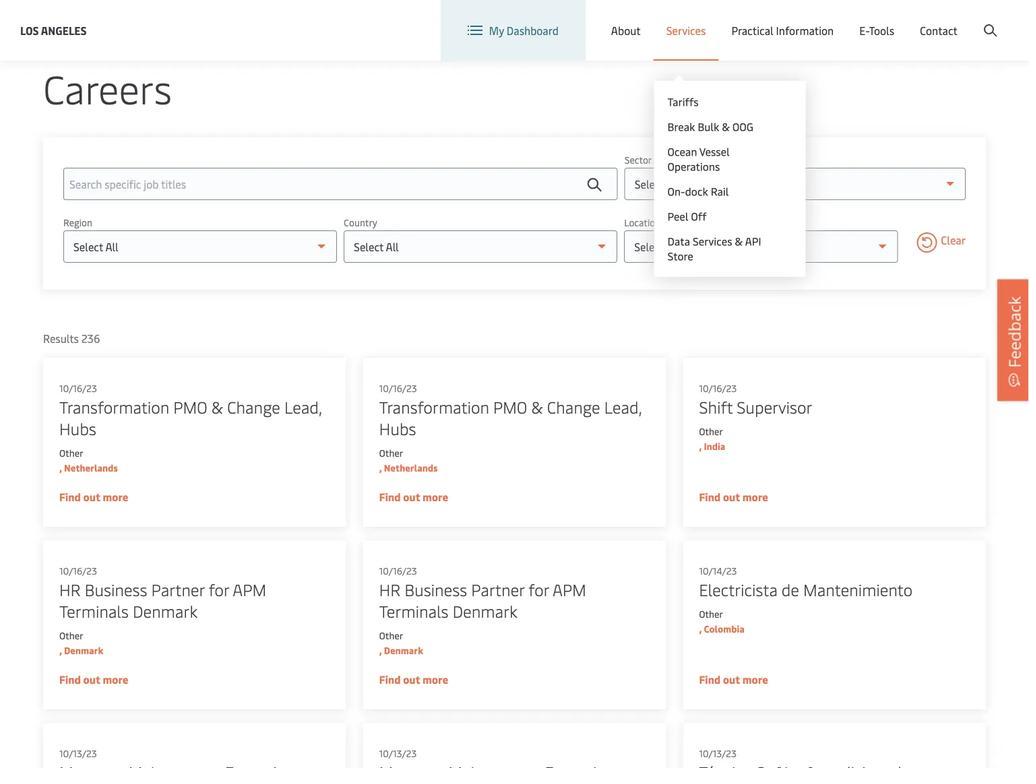 Task type: locate. For each thing, give the bounding box(es) containing it.
0 horizontal spatial location
[[625, 216, 661, 229]]

find
[[59, 490, 81, 504], [379, 490, 401, 504], [700, 490, 721, 504], [59, 673, 81, 687], [379, 673, 401, 687], [700, 673, 721, 687]]

0 horizontal spatial for
[[209, 579, 229, 601]]

2 hr from the left
[[379, 579, 401, 601]]

global menu button
[[740, 0, 845, 40]]

text search text field
[[63, 168, 618, 200]]

tools
[[870, 23, 895, 38]]

0 horizontal spatial lead,
[[285, 396, 322, 418]]

los angeles link
[[43, 18, 93, 31], [20, 22, 87, 39]]

hubs
[[59, 418, 96, 440], [379, 418, 416, 440]]

1 horizontal spatial for
[[529, 579, 549, 601]]

& inside data services & api store
[[736, 234, 743, 249]]

1 horizontal spatial pmo
[[494, 396, 528, 418]]

0 horizontal spatial business
[[85, 579, 147, 601]]

other inside other , colombia
[[700, 608, 724, 621]]

out
[[83, 490, 100, 504], [403, 490, 420, 504], [724, 490, 741, 504], [83, 673, 100, 687], [403, 673, 420, 687], [724, 673, 741, 687]]

1 horizontal spatial apm
[[553, 579, 587, 601]]

1 horizontal spatial hubs
[[379, 418, 416, 440]]

denmark
[[133, 601, 198, 622], [453, 601, 518, 622], [64, 644, 103, 657], [384, 644, 424, 657]]

1 horizontal spatial hr
[[379, 579, 401, 601]]

2 for from the left
[[529, 579, 549, 601]]

1 10/16/23 transformation pmo & change lead, hubs from the left
[[59, 382, 322, 440]]

1 horizontal spatial business
[[405, 579, 467, 601]]

1 horizontal spatial partner
[[472, 579, 525, 601]]

2 netherlands from the left
[[384, 462, 438, 474]]

services
[[667, 23, 706, 38], [693, 234, 733, 249]]

rail
[[711, 184, 729, 199]]

0 horizontal spatial 10/13/23 link
[[43, 724, 346, 769]]

2 horizontal spatial 10/13/23 link
[[683, 724, 987, 769]]

other , netherlands
[[59, 447, 118, 474], [379, 447, 438, 474]]

3 10/13/23 from the left
[[700, 748, 737, 760]]

1 horizontal spatial los
[[43, 18, 58, 31]]

shift
[[700, 396, 733, 418]]

about
[[612, 23, 641, 38]]

tariffs
[[668, 94, 699, 109]]

1 horizontal spatial transformation
[[379, 396, 489, 418]]

0 horizontal spatial apm
[[233, 579, 266, 601]]

information
[[777, 23, 834, 38]]

my
[[489, 23, 504, 38]]

2 partner from the left
[[472, 579, 525, 601]]

, inside other , india
[[700, 440, 702, 453]]

10/13/23 link
[[43, 724, 346, 769], [363, 724, 667, 769], [683, 724, 987, 769]]

data services & api store
[[668, 234, 762, 263]]

0 horizontal spatial 10/16/23 transformation pmo & change lead, hubs
[[59, 382, 322, 440]]

0 horizontal spatial other , netherlands
[[59, 447, 118, 474]]

more
[[103, 490, 128, 504], [423, 490, 449, 504], [743, 490, 769, 504], [103, 673, 128, 687], [423, 673, 449, 687], [743, 673, 769, 687]]

peel off
[[668, 209, 707, 224]]

2 apm from the left
[[553, 579, 587, 601]]

0 vertical spatial services
[[667, 23, 706, 38]]

other , denmark
[[59, 630, 103, 657], [379, 630, 424, 657]]

sector
[[625, 153, 652, 166]]

1 horizontal spatial terminals
[[379, 601, 449, 622]]

0 horizontal spatial other , denmark
[[59, 630, 103, 657]]

colombia
[[704, 623, 745, 636]]

contact button
[[921, 0, 958, 61]]

pmo
[[173, 396, 207, 418], [494, 396, 528, 418]]

&
[[723, 119, 731, 134], [736, 234, 743, 249], [212, 396, 223, 418], [532, 396, 543, 418]]

1 vertical spatial services
[[693, 234, 733, 249]]

,
[[700, 440, 702, 453], [59, 462, 62, 474], [379, 462, 382, 474], [700, 623, 702, 636], [59, 644, 62, 657], [379, 644, 382, 657]]

partner
[[151, 579, 205, 601], [472, 579, 525, 601]]

1 terminals from the left
[[59, 601, 129, 622]]

1 horizontal spatial 10/16/23 hr business partner for apm terminals denmark
[[379, 565, 587, 622]]

0 horizontal spatial hubs
[[59, 418, 96, 440]]

2 terminals from the left
[[379, 601, 449, 622]]

practical information button
[[732, 0, 834, 61]]

1 horizontal spatial 10/13/23 link
[[363, 724, 667, 769]]

services down peel off link
[[693, 234, 733, 249]]

10/13/23
[[59, 748, 97, 760], [379, 748, 417, 760], [700, 748, 737, 760]]

1 horizontal spatial location
[[685, 12, 727, 27]]

0 horizontal spatial 10/16/23 hr business partner for apm terminals denmark
[[59, 565, 266, 622]]

netherlands
[[64, 462, 118, 474], [384, 462, 438, 474]]

los angeles
[[43, 18, 93, 31], [20, 23, 87, 37]]

location right switch
[[685, 12, 727, 27]]

apm
[[233, 579, 266, 601], [553, 579, 587, 601]]

store
[[668, 249, 694, 263]]

1 horizontal spatial lead,
[[605, 396, 642, 418]]

1 horizontal spatial other , netherlands
[[379, 447, 438, 474]]

other
[[700, 425, 724, 438], [59, 447, 83, 460], [379, 447, 403, 460], [700, 608, 724, 621], [59, 630, 83, 642], [379, 630, 403, 642]]

find out more
[[59, 490, 128, 504], [379, 490, 449, 504], [700, 490, 769, 504], [59, 673, 128, 687], [379, 673, 449, 687], [700, 673, 769, 687]]

1 other , netherlands from the left
[[59, 447, 118, 474]]

other inside other , india
[[700, 425, 724, 438]]

1 10/13/23 from the left
[[59, 748, 97, 760]]

switch location
[[650, 12, 727, 27]]

1 apm from the left
[[233, 579, 266, 601]]

services right about
[[667, 23, 706, 38]]

1 horizontal spatial other , denmark
[[379, 630, 424, 657]]

login
[[895, 12, 921, 27]]

1 horizontal spatial 10/13/23
[[379, 748, 417, 760]]

on-dock rail
[[668, 184, 729, 199]]

0 horizontal spatial hr
[[59, 579, 81, 601]]

electricista
[[700, 579, 778, 601]]

0 horizontal spatial 10/13/23
[[59, 748, 97, 760]]

1 horizontal spatial netherlands
[[384, 462, 438, 474]]

10/16/23
[[59, 382, 97, 395], [379, 382, 417, 395], [700, 382, 737, 395], [59, 565, 97, 578], [379, 565, 417, 578]]

1 lead, from the left
[[285, 396, 322, 418]]

switch location button
[[629, 12, 727, 27]]

0 horizontal spatial transformation
[[59, 396, 169, 418]]

1 netherlands from the left
[[64, 462, 118, 474]]

0 horizontal spatial pmo
[[173, 396, 207, 418]]

for
[[209, 579, 229, 601], [529, 579, 549, 601]]

on-
[[668, 184, 686, 199]]

los
[[43, 18, 58, 31], [20, 23, 39, 37]]

2 horizontal spatial 10/13/23
[[700, 748, 737, 760]]

location left peel
[[625, 216, 661, 229]]

menu
[[803, 13, 831, 27]]

1 horizontal spatial 10/16/23 transformation pmo & change lead, hubs
[[379, 382, 642, 440]]

2 10/13/23 link from the left
[[363, 724, 667, 769]]

change
[[227, 396, 280, 418], [547, 396, 601, 418]]

10/16/23 transformation pmo & change lead, hubs
[[59, 382, 322, 440], [379, 382, 642, 440]]

supervisor
[[737, 396, 813, 418]]

services button
[[667, 0, 706, 61]]

10/13/23 for second 10/13/23 link from the right
[[379, 748, 417, 760]]

angeles
[[60, 18, 93, 31], [41, 23, 87, 37]]

transformation
[[59, 396, 169, 418], [379, 396, 489, 418]]

lead,
[[285, 396, 322, 418], [605, 396, 642, 418]]

hr
[[59, 579, 81, 601], [379, 579, 401, 601]]

1 horizontal spatial change
[[547, 396, 601, 418]]

0 horizontal spatial partner
[[151, 579, 205, 601]]

0 horizontal spatial terminals
[[59, 601, 129, 622]]

business
[[85, 579, 147, 601], [405, 579, 467, 601]]

0 vertical spatial location
[[685, 12, 727, 27]]

1 hubs from the left
[[59, 418, 96, 440]]

0 horizontal spatial change
[[227, 396, 280, 418]]

2 pmo from the left
[[494, 396, 528, 418]]

1 partner from the left
[[151, 579, 205, 601]]

2 10/13/23 from the left
[[379, 748, 417, 760]]

0 horizontal spatial netherlands
[[64, 462, 118, 474]]



Task type: describe. For each thing, give the bounding box(es) containing it.
ocean vessel operations
[[668, 144, 730, 174]]

operations
[[668, 159, 721, 174]]

e-tools button
[[860, 0, 895, 61]]

10/13/23 for first 10/13/23 link from the left
[[59, 748, 97, 760]]

other , india
[[700, 425, 726, 453]]

2 hubs from the left
[[379, 418, 416, 440]]

switch
[[650, 12, 682, 27]]

2 10/16/23 hr business partner for apm terminals denmark from the left
[[379, 565, 587, 622]]

my dashboard
[[489, 23, 559, 38]]

2 change from the left
[[547, 396, 601, 418]]

location inside button
[[685, 12, 727, 27]]

1 change from the left
[[227, 396, 280, 418]]

1 for from the left
[[209, 579, 229, 601]]

10/16/23 shift supervisor
[[700, 382, 813, 418]]

create
[[931, 12, 962, 27]]

e-tools
[[860, 23, 895, 38]]

results
[[43, 331, 79, 346]]

1 other , denmark from the left
[[59, 630, 103, 657]]

10/16/23 inside 10/16/23 shift supervisor
[[700, 382, 737, 395]]

1 10/16/23 hr business partner for apm terminals denmark from the left
[[59, 565, 266, 622]]

global menu
[[770, 13, 831, 27]]

/
[[924, 12, 928, 27]]

, inside other , colombia
[[700, 623, 702, 636]]

2 lead, from the left
[[605, 396, 642, 418]]

vessel
[[700, 144, 730, 159]]

api
[[746, 234, 762, 249]]

1 vertical spatial location
[[625, 216, 661, 229]]

break
[[668, 119, 696, 134]]

global
[[770, 13, 801, 27]]

10/14/23
[[700, 565, 737, 578]]

1 pmo from the left
[[173, 396, 207, 418]]

1 transformation from the left
[[59, 396, 169, 418]]

login / create account link
[[870, 0, 1004, 40]]

about button
[[612, 0, 641, 61]]

clear button
[[917, 233, 966, 256]]

e-
[[860, 23, 870, 38]]

practical
[[732, 23, 774, 38]]

10/14/23 electricista de mantenimiento
[[700, 565, 913, 601]]

careers
[[43, 61, 172, 114]]

2 other , denmark from the left
[[379, 630, 424, 657]]

on-dock rail link
[[668, 184, 766, 199]]

my dashboard button
[[468, 0, 559, 61]]

results 236
[[43, 331, 100, 346]]

mantenimiento
[[804, 579, 913, 601]]

peel off link
[[668, 209, 766, 224]]

login / create account
[[895, 12, 1004, 27]]

tariffs link
[[668, 94, 766, 109]]

1 business from the left
[[85, 579, 147, 601]]

practical information
[[732, 23, 834, 38]]

account
[[964, 12, 1004, 27]]

off
[[692, 209, 707, 224]]

1 hr from the left
[[59, 579, 81, 601]]

ocean
[[668, 144, 698, 159]]

contact
[[921, 23, 958, 38]]

data services & api store link
[[668, 234, 766, 264]]

break bulk & oog
[[668, 119, 754, 134]]

10/13/23 for first 10/13/23 link from the right
[[700, 748, 737, 760]]

236
[[81, 331, 100, 346]]

2 business from the left
[[405, 579, 467, 601]]

oog
[[733, 119, 754, 134]]

clear
[[942, 233, 966, 247]]

peel
[[668, 209, 689, 224]]

india
[[704, 440, 726, 453]]

feedback
[[1004, 297, 1026, 368]]

dock
[[686, 184, 709, 199]]

break bulk & oog link
[[668, 119, 766, 134]]

2 transformation from the left
[[379, 396, 489, 418]]

ocean vessel operations link
[[668, 144, 766, 174]]

dashboard
[[507, 23, 559, 38]]

team building event at apm terminals image
[[0, 0, 1030, 12]]

data
[[668, 234, 691, 249]]

de
[[782, 579, 800, 601]]

feedback button
[[998, 280, 1030, 401]]

bulk
[[698, 119, 720, 134]]

1 10/13/23 link from the left
[[43, 724, 346, 769]]

0 horizontal spatial los
[[20, 23, 39, 37]]

country
[[344, 216, 378, 229]]

3 10/13/23 link from the left
[[683, 724, 987, 769]]

region
[[63, 216, 92, 229]]

other , colombia
[[700, 608, 745, 636]]

services inside data services & api store
[[693, 234, 733, 249]]

2 10/16/23 transformation pmo & change lead, hubs from the left
[[379, 382, 642, 440]]

2 other , netherlands from the left
[[379, 447, 438, 474]]



Task type: vqa. For each thing, say whether or not it's contained in the screenshot.
"at"
no



